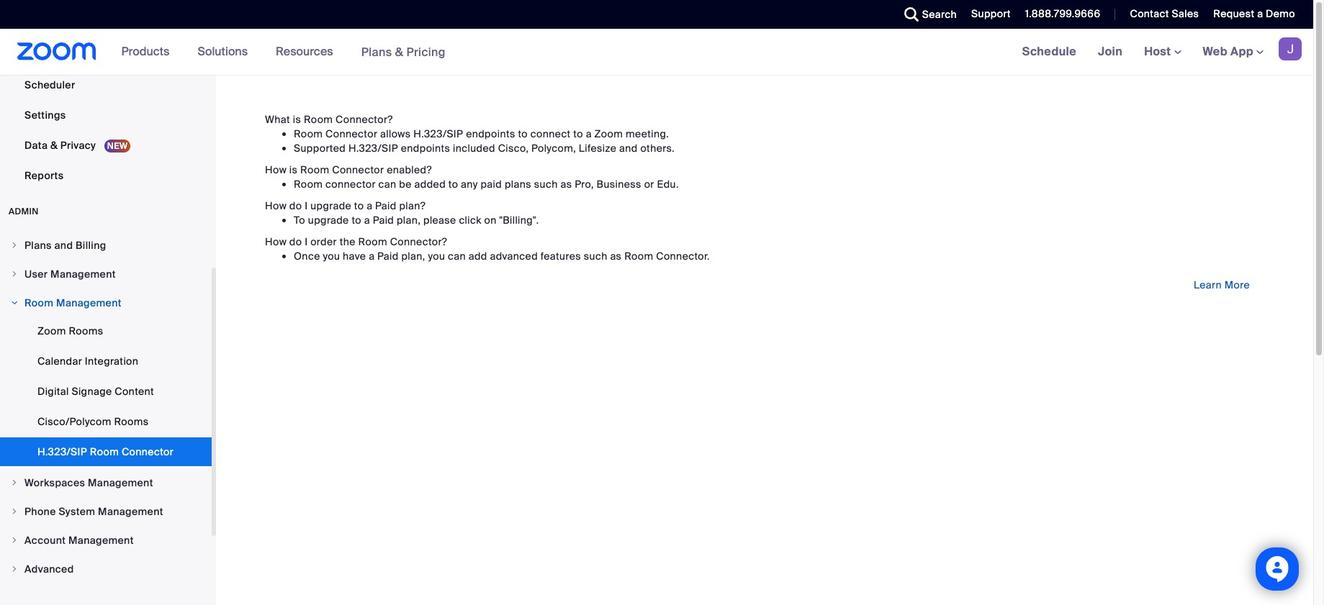 Task type: describe. For each thing, give the bounding box(es) containing it.
plans & pricing
[[361, 44, 446, 59]]

app
[[1230, 44, 1253, 59]]

content
[[115, 385, 154, 398]]

integration
[[85, 355, 138, 368]]

a inside what is room connector? room connector allows h.323/sip endpoints to connect to a zoom meeting. supported h.323/sip endpoints included cisco, polycom, lifesize and others.
[[586, 127, 592, 140]]

rooms for cisco/polycom rooms
[[114, 415, 149, 428]]

digital signage content link
[[0, 377, 212, 406]]

support
[[971, 7, 1011, 20]]

request a demo
[[1213, 7, 1295, 20]]

& for pricing
[[395, 44, 403, 59]]

1 vertical spatial paid
[[373, 214, 394, 227]]

rooms for zoom rooms
[[69, 325, 103, 338]]

solutions button
[[198, 29, 254, 75]]

join link
[[1087, 29, 1133, 75]]

learn more link
[[1194, 279, 1250, 292]]

host button
[[1144, 44, 1181, 59]]

digital
[[37, 385, 69, 398]]

search button
[[893, 0, 960, 29]]

to inside how is room connector enabled? room connector can be added to any paid plans such as pro, business or edu.
[[448, 178, 458, 191]]

meetings navigation
[[1011, 29, 1313, 76]]

request
[[1213, 7, 1254, 20]]

user management menu item
[[0, 261, 212, 288]]

such inside how do i order the room connector? once you have a paid plan, you can add advanced features such as room connector.
[[584, 250, 607, 263]]

web app
[[1203, 44, 1253, 59]]

banner containing products
[[0, 29, 1313, 76]]

business
[[597, 178, 641, 191]]

others.
[[640, 142, 675, 155]]

zoom logo image
[[17, 42, 96, 60]]

can inside how do i order the room connector? once you have a paid plan, you can add advanced features such as room connector.
[[448, 250, 466, 263]]

user
[[24, 268, 48, 281]]

advanced menu item
[[0, 556, 212, 583]]

how for how do i upgrade to a paid plan? to upgrade to a paid plan, please click on "billing".
[[265, 199, 287, 212]]

how do i order the room connector? once you have a paid plan, you can add advanced features such as room connector.
[[265, 235, 710, 263]]

workspaces
[[24, 477, 85, 490]]

contact
[[1130, 7, 1169, 20]]

right image for phone
[[10, 508, 19, 516]]

products button
[[121, 29, 176, 75]]

settings link
[[0, 101, 212, 130]]

pro,
[[575, 178, 594, 191]]

plans for plans and billing
[[24, 239, 52, 252]]

web app button
[[1203, 44, 1264, 59]]

h.323/sip room connector link
[[0, 438, 212, 467]]

demo
[[1266, 7, 1295, 20]]

web
[[1203, 44, 1228, 59]]

as inside how do i order the room connector? once you have a paid plan, you can add advanced features such as room connector.
[[610, 250, 622, 263]]

room management menu
[[0, 317, 212, 468]]

reports
[[24, 169, 64, 182]]

billing
[[76, 239, 106, 252]]

learn more
[[1194, 279, 1250, 292]]

room management menu item
[[0, 289, 212, 317]]

right image for account management
[[10, 536, 19, 545]]

cisco/polycom
[[37, 415, 111, 428]]

a left demo
[[1257, 7, 1263, 20]]

zoom inside room management menu
[[37, 325, 66, 338]]

0 vertical spatial paid
[[375, 199, 396, 212]]

how is room connector enabled? room connector can be added to any paid plans such as pro, business or edu.
[[265, 163, 679, 191]]

how do i upgrade to a paid plan? to upgrade to a paid plan, please click on "billing".
[[265, 199, 539, 227]]

what is room connector? room connector allows h.323/sip endpoints to connect to a zoom meeting. supported h.323/sip endpoints included cisco, polycom, lifesize and others.
[[265, 113, 675, 155]]

plans
[[505, 178, 531, 191]]

2 you from the left
[[428, 250, 445, 263]]

& for privacy
[[50, 139, 58, 152]]

schedule link
[[1011, 29, 1087, 75]]

paid
[[481, 178, 502, 191]]

schedule
[[1022, 44, 1076, 59]]

plans for plans & pricing
[[361, 44, 392, 59]]

the
[[340, 235, 356, 248]]

admin
[[9, 206, 39, 217]]

allows
[[380, 127, 411, 140]]

management up account management menu item
[[98, 505, 163, 518]]

workspaces management
[[24, 477, 153, 490]]

calendar integration
[[37, 355, 138, 368]]

connector
[[325, 178, 376, 191]]

zoom rooms link
[[0, 317, 212, 346]]

features
[[541, 250, 581, 263]]

settings
[[24, 109, 66, 122]]

scheduler
[[24, 78, 75, 91]]

1 you from the left
[[323, 250, 340, 263]]

data & privacy link
[[0, 131, 212, 160]]

admin menu menu
[[0, 232, 212, 585]]

right image for workspaces management
[[10, 479, 19, 487]]

meeting.
[[626, 127, 669, 140]]

lifesize
[[579, 142, 617, 155]]

edu.
[[657, 178, 679, 191]]

phone
[[24, 505, 56, 518]]

how for how is room connector enabled? room connector can be added to any paid plans such as pro, business or edu.
[[265, 163, 287, 176]]

a up have
[[364, 214, 370, 227]]

management for user management
[[50, 268, 116, 281]]

to up the
[[352, 214, 361, 227]]

room management
[[24, 297, 122, 310]]

such inside how is room connector enabled? room connector can be added to any paid plans such as pro, business or edu.
[[534, 178, 558, 191]]



Task type: locate. For each thing, give the bounding box(es) containing it.
0 vertical spatial zoom
[[594, 127, 623, 140]]

management up zoom rooms link
[[56, 297, 122, 310]]

0 vertical spatial connector
[[325, 127, 377, 140]]

reports link
[[0, 161, 212, 190]]

have
[[343, 250, 366, 263]]

h.323/sip down allows
[[348, 142, 398, 155]]

data & privacy
[[24, 139, 98, 152]]

2 how from the top
[[265, 199, 287, 212]]

added
[[414, 178, 446, 191]]

connector? up allows
[[336, 113, 393, 126]]

do up once
[[289, 235, 302, 248]]

advanced
[[490, 250, 538, 263]]

connector inside room management menu
[[122, 446, 174, 459]]

right image inside account management menu item
[[10, 536, 19, 545]]

any
[[461, 178, 478, 191]]

plan, inside how do i order the room connector? once you have a paid plan, you can add advanced features such as room connector.
[[401, 250, 425, 263]]

right image
[[10, 270, 19, 279], [10, 299, 19, 307], [10, 479, 19, 487], [10, 536, 19, 545]]

learn
[[1194, 279, 1222, 292]]

to
[[294, 214, 305, 227]]

1 horizontal spatial you
[[428, 250, 445, 263]]

paid
[[375, 199, 396, 212], [373, 214, 394, 227], [377, 250, 399, 263]]

4 right image from the top
[[10, 536, 19, 545]]

support link
[[960, 0, 1014, 29], [971, 7, 1011, 20]]

1 vertical spatial is
[[289, 163, 298, 176]]

1 vertical spatial as
[[610, 250, 622, 263]]

connector up supported
[[325, 127, 377, 140]]

zoom up 'lifesize'
[[594, 127, 623, 140]]

resources
[[276, 44, 333, 59]]

such right features
[[584, 250, 607, 263]]

1 vertical spatial such
[[584, 250, 607, 263]]

1 vertical spatial do
[[289, 235, 302, 248]]

to
[[518, 127, 528, 140], [573, 127, 583, 140], [448, 178, 458, 191], [354, 199, 364, 212], [352, 214, 361, 227]]

upgrade down connector
[[310, 199, 351, 212]]

such
[[534, 178, 558, 191], [584, 250, 607, 263]]

do inside how do i order the room connector? once you have a paid plan, you can add advanced features such as room connector.
[[289, 235, 302, 248]]

upgrade up order
[[308, 214, 349, 227]]

right image inside "user management" menu item
[[10, 270, 19, 279]]

1 horizontal spatial h.323/sip
[[348, 142, 398, 155]]

0 horizontal spatial you
[[323, 250, 340, 263]]

plan, down plan?
[[397, 214, 421, 227]]

account management
[[24, 534, 134, 547]]

please
[[423, 214, 456, 227]]

1.888.799.9666
[[1025, 7, 1100, 20]]

1 horizontal spatial &
[[395, 44, 403, 59]]

1 vertical spatial and
[[54, 239, 73, 252]]

phone system management menu item
[[0, 498, 212, 526]]

is
[[293, 113, 301, 126], [289, 163, 298, 176]]

plans up user
[[24, 239, 52, 252]]

a up 'lifesize'
[[586, 127, 592, 140]]

pricing
[[406, 44, 446, 59]]

0 horizontal spatial &
[[50, 139, 58, 152]]

1 vertical spatial connector
[[332, 163, 384, 176]]

a inside how do i order the room connector? once you have a paid plan, you can add advanced features such as room connector.
[[369, 250, 375, 263]]

1 horizontal spatial zoom
[[594, 127, 623, 140]]

paid inside how do i order the room connector? once you have a paid plan, you can add advanced features such as room connector.
[[377, 250, 399, 263]]

0 vertical spatial and
[[619, 142, 638, 155]]

and down the meeting.
[[619, 142, 638, 155]]

room inside h.323/sip room connector link
[[90, 446, 119, 459]]

how
[[265, 163, 287, 176], [265, 199, 287, 212], [265, 235, 287, 248]]

workspaces management menu item
[[0, 469, 212, 497]]

as left pro,
[[560, 178, 572, 191]]

0 horizontal spatial such
[[534, 178, 558, 191]]

product information navigation
[[111, 29, 456, 76]]

connector.
[[656, 250, 710, 263]]

a down connector
[[367, 199, 373, 212]]

products
[[121, 44, 169, 59]]

right image inside phone system management menu item
[[10, 508, 19, 516]]

zoom inside what is room connector? room connector allows h.323/sip endpoints to connect to a zoom meeting. supported h.323/sip endpoints included cisco, polycom, lifesize and others.
[[594, 127, 623, 140]]

management for workspaces management
[[88, 477, 153, 490]]

& inside product information navigation
[[395, 44, 403, 59]]

3 how from the top
[[265, 235, 287, 248]]

is down supported
[[289, 163, 298, 176]]

0 vertical spatial i
[[305, 199, 308, 212]]

connector? down please
[[390, 235, 447, 248]]

profile picture image
[[1279, 37, 1302, 60]]

is inside what is room connector? room connector allows h.323/sip endpoints to connect to a zoom meeting. supported h.323/sip endpoints included cisco, polycom, lifesize and others.
[[293, 113, 301, 126]]

i up to
[[305, 199, 308, 212]]

plan, inside how do i upgrade to a paid plan? to upgrade to a paid plan, please click on "billing".
[[397, 214, 421, 227]]

connector up connector
[[332, 163, 384, 176]]

polycom,
[[531, 142, 576, 155]]

right image left 'workspaces'
[[10, 479, 19, 487]]

endpoints up included
[[466, 127, 515, 140]]

0 vertical spatial upgrade
[[310, 199, 351, 212]]

1 vertical spatial i
[[305, 235, 308, 248]]

to down connector
[[354, 199, 364, 212]]

right image down admin
[[10, 241, 19, 250]]

data
[[24, 139, 48, 152]]

cisco/polycom rooms link
[[0, 408, 212, 436]]

such right 'plans'
[[534, 178, 558, 191]]

right image for user management
[[10, 270, 19, 279]]

0 horizontal spatial and
[[54, 239, 73, 252]]

is for how
[[289, 163, 298, 176]]

& right data
[[50, 139, 58, 152]]

add
[[468, 250, 487, 263]]

plans inside plans and billing 'menu item'
[[24, 239, 52, 252]]

h.323/sip room connector
[[37, 446, 174, 459]]

1 horizontal spatial plans
[[361, 44, 392, 59]]

1 how from the top
[[265, 163, 287, 176]]

endpoints
[[466, 127, 515, 140], [401, 142, 450, 155]]

1 vertical spatial upgrade
[[308, 214, 349, 227]]

0 horizontal spatial zoom
[[37, 325, 66, 338]]

how inside how is room connector enabled? room connector can be added to any paid plans such as pro, business or edu.
[[265, 163, 287, 176]]

0 horizontal spatial as
[[560, 178, 572, 191]]

you down please
[[428, 250, 445, 263]]

you
[[323, 250, 340, 263], [428, 250, 445, 263]]

2 right image from the top
[[10, 299, 19, 307]]

to up 'lifesize'
[[573, 127, 583, 140]]

& left pricing
[[395, 44, 403, 59]]

zoom rooms
[[37, 325, 103, 338]]

right image inside workspaces management menu item
[[10, 479, 19, 487]]

right image inside plans and billing 'menu item'
[[10, 241, 19, 250]]

search
[[922, 8, 957, 21]]

how inside how do i order the room connector? once you have a paid plan, you can add advanced features such as room connector.
[[265, 235, 287, 248]]

2 vertical spatial h.323/sip
[[37, 446, 87, 459]]

0 vertical spatial is
[[293, 113, 301, 126]]

and inside 'menu item'
[[54, 239, 73, 252]]

rooms up calendar integration
[[69, 325, 103, 338]]

digital signage content
[[37, 385, 154, 398]]

right image left the account
[[10, 536, 19, 545]]

1 vertical spatial zoom
[[37, 325, 66, 338]]

enabled?
[[387, 163, 432, 176]]

user management
[[24, 268, 116, 281]]

2 right image from the top
[[10, 508, 19, 516]]

0 vertical spatial endpoints
[[466, 127, 515, 140]]

0 horizontal spatial rooms
[[69, 325, 103, 338]]

1 vertical spatial endpoints
[[401, 142, 450, 155]]

connector? inside how do i order the room connector? once you have a paid plan, you can add advanced features such as room connector.
[[390, 235, 447, 248]]

contact sales link
[[1119, 0, 1203, 29], [1130, 7, 1199, 20]]

what
[[265, 113, 290, 126]]

endpoints up enabled?
[[401, 142, 450, 155]]

management for room management
[[56, 297, 122, 310]]

contact sales
[[1130, 7, 1199, 20]]

rooms down content
[[114, 415, 149, 428]]

connector
[[325, 127, 377, 140], [332, 163, 384, 176], [122, 446, 174, 459]]

can left be
[[378, 178, 396, 191]]

how inside how do i upgrade to a paid plan? to upgrade to a paid plan, please click on "billing".
[[265, 199, 287, 212]]

1 vertical spatial can
[[448, 250, 466, 263]]

0 vertical spatial plans
[[361, 44, 392, 59]]

cisco,
[[498, 142, 529, 155]]

banner
[[0, 29, 1313, 76]]

1 vertical spatial how
[[265, 199, 287, 212]]

plans inside product information navigation
[[361, 44, 392, 59]]

1 vertical spatial h.323/sip
[[348, 142, 398, 155]]

1 vertical spatial right image
[[10, 508, 19, 516]]

i inside how do i order the room connector? once you have a paid plan, you can add advanced features such as room connector.
[[305, 235, 308, 248]]

2 vertical spatial right image
[[10, 565, 19, 574]]

request a demo link
[[1203, 0, 1313, 29], [1213, 7, 1295, 20]]

0 vertical spatial plan,
[[397, 214, 421, 227]]

1 i from the top
[[305, 199, 308, 212]]

sales
[[1172, 7, 1199, 20]]

0 vertical spatial right image
[[10, 241, 19, 250]]

i inside how do i upgrade to a paid plan? to upgrade to a paid plan, please click on "billing".
[[305, 199, 308, 212]]

do for upgrade
[[289, 199, 302, 212]]

"billing".
[[499, 214, 539, 227]]

management down billing on the left top of page
[[50, 268, 116, 281]]

2 vertical spatial how
[[265, 235, 287, 248]]

to left any
[[448, 178, 458, 191]]

and inside what is room connector? room connector allows h.323/sip endpoints to connect to a zoom meeting. supported h.323/sip endpoints included cisco, polycom, lifesize and others.
[[619, 142, 638, 155]]

order
[[310, 235, 337, 248]]

3 right image from the top
[[10, 479, 19, 487]]

upgrade
[[310, 199, 351, 212], [308, 214, 349, 227]]

1 horizontal spatial endpoints
[[466, 127, 515, 140]]

as inside how is room connector enabled? room connector can be added to any paid plans such as pro, business or edu.
[[560, 178, 572, 191]]

plan,
[[397, 214, 421, 227], [401, 250, 425, 263]]

management up advanced menu item
[[68, 534, 134, 547]]

privacy
[[60, 139, 96, 152]]

management for account management
[[68, 534, 134, 547]]

to up cisco,
[[518, 127, 528, 140]]

can left add
[[448, 250, 466, 263]]

connect
[[530, 127, 571, 140]]

you down order
[[323, 250, 340, 263]]

1 horizontal spatial rooms
[[114, 415, 149, 428]]

a right have
[[369, 250, 375, 263]]

account
[[24, 534, 66, 547]]

room
[[304, 113, 333, 126], [294, 127, 323, 140], [300, 163, 329, 176], [294, 178, 323, 191], [358, 235, 387, 248], [624, 250, 653, 263], [24, 297, 54, 310], [90, 446, 119, 459]]

h.323/sip up included
[[413, 127, 463, 140]]

plans and billing menu item
[[0, 232, 212, 259]]

plans & pricing link
[[361, 44, 446, 59], [361, 44, 446, 59]]

host
[[1144, 44, 1174, 59]]

1 right image from the top
[[10, 241, 19, 250]]

&
[[395, 44, 403, 59], [50, 139, 58, 152]]

is right what
[[293, 113, 301, 126]]

0 horizontal spatial endpoints
[[401, 142, 450, 155]]

1 horizontal spatial such
[[584, 250, 607, 263]]

1 horizontal spatial and
[[619, 142, 638, 155]]

right image left the phone
[[10, 508, 19, 516]]

1 vertical spatial &
[[50, 139, 58, 152]]

connector down 'cisco/polycom rooms' link
[[122, 446, 174, 459]]

0 vertical spatial as
[[560, 178, 572, 191]]

and left billing on the left top of page
[[54, 239, 73, 252]]

more
[[1224, 279, 1250, 292]]

right image for plans
[[10, 241, 19, 250]]

0 vertical spatial such
[[534, 178, 558, 191]]

as right features
[[610, 250, 622, 263]]

can inside how is room connector enabled? room connector can be added to any paid plans such as pro, business or edu.
[[378, 178, 396, 191]]

room inside 'room management' menu item
[[24, 297, 54, 310]]

connector? inside what is room connector? room connector allows h.323/sip endpoints to connect to a zoom meeting. supported h.323/sip endpoints included cisco, polycom, lifesize and others.
[[336, 113, 393, 126]]

resources button
[[276, 29, 340, 75]]

on
[[484, 214, 497, 227]]

1 vertical spatial connector?
[[390, 235, 447, 248]]

is for what
[[293, 113, 301, 126]]

3 right image from the top
[[10, 565, 19, 574]]

2 vertical spatial connector
[[122, 446, 174, 459]]

0 vertical spatial do
[[289, 199, 302, 212]]

click
[[459, 214, 481, 227]]

do for order
[[289, 235, 302, 248]]

right image for room management
[[10, 299, 19, 307]]

calendar integration link
[[0, 347, 212, 376]]

0 horizontal spatial h.323/sip
[[37, 446, 87, 459]]

cisco/polycom rooms
[[37, 415, 149, 428]]

0 vertical spatial rooms
[[69, 325, 103, 338]]

2 horizontal spatial h.323/sip
[[413, 127, 463, 140]]

i up once
[[305, 235, 308, 248]]

connector inside what is room connector? room connector allows h.323/sip endpoints to connect to a zoom meeting. supported h.323/sip endpoints included cisco, polycom, lifesize and others.
[[325, 127, 377, 140]]

included
[[453, 142, 495, 155]]

0 horizontal spatial can
[[378, 178, 396, 191]]

0 vertical spatial can
[[378, 178, 396, 191]]

be
[[399, 178, 412, 191]]

how for how do i order the room connector? once you have a paid plan, you can add advanced features such as room connector.
[[265, 235, 287, 248]]

and
[[619, 142, 638, 155], [54, 239, 73, 252]]

plan, down how do i upgrade to a paid plan? to upgrade to a paid plan, please click on "billing". at left
[[401, 250, 425, 263]]

1 vertical spatial plan,
[[401, 250, 425, 263]]

i for upgrade
[[305, 199, 308, 212]]

h.323/sip up 'workspaces'
[[37, 446, 87, 459]]

plan?
[[399, 199, 426, 212]]

personal menu menu
[[0, 0, 212, 192]]

zoom
[[594, 127, 623, 140], [37, 325, 66, 338]]

scheduler link
[[0, 71, 212, 99]]

side navigation navigation
[[0, 0, 216, 605]]

i
[[305, 199, 308, 212], [305, 235, 308, 248]]

i for order
[[305, 235, 308, 248]]

right image left room management
[[10, 299, 19, 307]]

1 right image from the top
[[10, 270, 19, 279]]

0 vertical spatial how
[[265, 163, 287, 176]]

is inside how is room connector enabled? room connector can be added to any paid plans such as pro, business or edu.
[[289, 163, 298, 176]]

connector inside how is room connector enabled? room connector can be added to any paid plans such as pro, business or edu.
[[332, 163, 384, 176]]

1 vertical spatial rooms
[[114, 415, 149, 428]]

system
[[59, 505, 95, 518]]

1 horizontal spatial as
[[610, 250, 622, 263]]

or
[[644, 178, 654, 191]]

0 vertical spatial h.323/sip
[[413, 127, 463, 140]]

2 vertical spatial paid
[[377, 250, 399, 263]]

plans left pricing
[[361, 44, 392, 59]]

join
[[1098, 44, 1123, 59]]

do up to
[[289, 199, 302, 212]]

right image
[[10, 241, 19, 250], [10, 508, 19, 516], [10, 565, 19, 574]]

0 vertical spatial &
[[395, 44, 403, 59]]

0 vertical spatial connector?
[[336, 113, 393, 126]]

0 horizontal spatial plans
[[24, 239, 52, 252]]

account management menu item
[[0, 527, 212, 554]]

right image inside 'room management' menu item
[[10, 299, 19, 307]]

1 vertical spatial plans
[[24, 239, 52, 252]]

management up phone system management menu item
[[88, 477, 153, 490]]

1 horizontal spatial can
[[448, 250, 466, 263]]

right image inside advanced menu item
[[10, 565, 19, 574]]

supported
[[294, 142, 346, 155]]

solutions
[[198, 44, 248, 59]]

1 do from the top
[[289, 199, 302, 212]]

h.323/sip inside room management menu
[[37, 446, 87, 459]]

a
[[1257, 7, 1263, 20], [586, 127, 592, 140], [367, 199, 373, 212], [364, 214, 370, 227], [369, 250, 375, 263]]

zoom up calendar
[[37, 325, 66, 338]]

2 do from the top
[[289, 235, 302, 248]]

& inside "data & privacy" link
[[50, 139, 58, 152]]

plans and billing
[[24, 239, 106, 252]]

do inside how do i upgrade to a paid plan? to upgrade to a paid plan, please click on "billing".
[[289, 199, 302, 212]]

right image left user
[[10, 270, 19, 279]]

1.888.799.9666 button
[[1014, 0, 1104, 29], [1025, 7, 1100, 20]]

do
[[289, 199, 302, 212], [289, 235, 302, 248]]

right image left advanced
[[10, 565, 19, 574]]

2 i from the top
[[305, 235, 308, 248]]

signage
[[72, 385, 112, 398]]

phone system management
[[24, 505, 163, 518]]



Task type: vqa. For each thing, say whether or not it's contained in the screenshot.
what is room connector? room connector allows h.323/sip endpoints to connect to a zoom meeting. supported h.323/sip endpoints included cisco, polycom, lifesize and others.
yes



